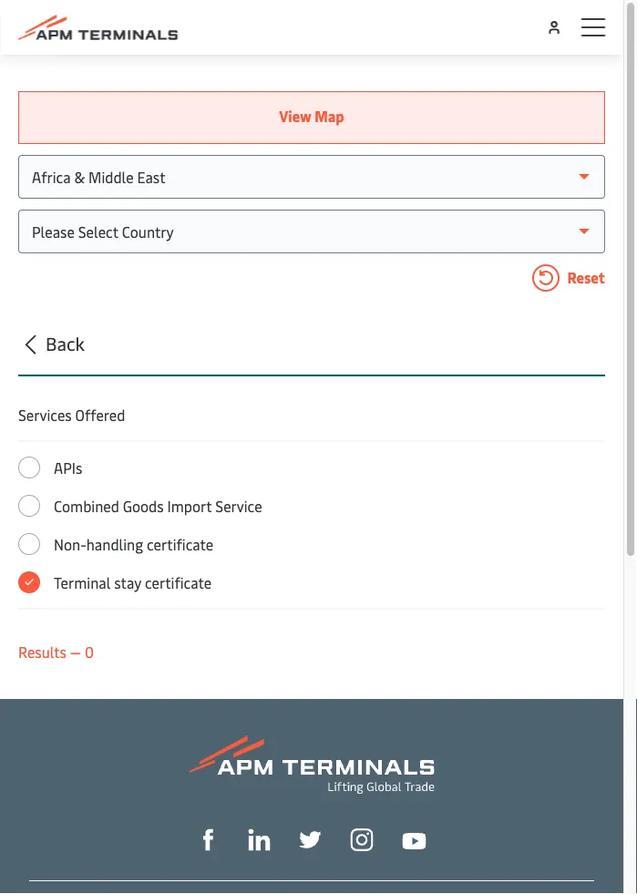 Task type: describe. For each thing, give the bounding box(es) containing it.
terminal
[[54, 573, 111, 592]]

combined
[[54, 496, 119, 516]]

Terminal stay certificate radio
[[18, 572, 40, 594]]

map
[[315, 106, 345, 126]]

non-handling certificate
[[54, 535, 214, 554]]

certificate for non-handling certificate
[[147, 535, 214, 554]]

linkedin__x28_alt_x29__3_ link
[[249, 828, 270, 852]]

apmt footer logo image
[[189, 736, 435, 794]]

results — 0
[[18, 642, 94, 662]]

Non-handling certificate radio
[[18, 534, 40, 555]]

services offered
[[18, 405, 125, 425]]

view map button
[[18, 91, 606, 144]]

you tube link
[[403, 829, 426, 851]]

reset button
[[18, 265, 606, 296]]

0
[[85, 642, 94, 662]]

twitter image
[[300, 830, 322, 852]]

view map
[[279, 106, 345, 126]]

Combined Goods Import Service radio
[[18, 495, 40, 517]]

fill 44 link
[[300, 828, 322, 852]]

apis
[[54, 458, 82, 478]]

shape link
[[197, 828, 219, 852]]

combined goods import service
[[54, 496, 262, 516]]



Task type: vqa. For each thing, say whether or not it's contained in the screenshot.
the topmost Terminals
no



Task type: locate. For each thing, give the bounding box(es) containing it.
services
[[18, 405, 72, 425]]

non-
[[54, 535, 86, 554]]

certificate for terminal stay certificate
[[145, 573, 212, 592]]

offered
[[75, 405, 125, 425]]

back button
[[13, 329, 606, 377]]

view
[[279, 106, 312, 126]]

stay
[[114, 573, 141, 592]]

goods
[[123, 496, 164, 516]]

facebook image
[[197, 830, 219, 852]]

results
[[18, 642, 67, 662]]

back
[[46, 331, 85, 355]]

terminal stay certificate
[[54, 573, 212, 592]]

service
[[216, 496, 262, 516]]

linkedin image
[[249, 830, 270, 852]]

certificate
[[147, 535, 214, 554], [145, 573, 212, 592]]

1 vertical spatial certificate
[[145, 573, 212, 592]]

handling
[[86, 535, 143, 554]]

instagram image
[[351, 829, 374, 852]]

instagram link
[[351, 827, 374, 852]]

APIs radio
[[18, 457, 40, 479]]

youtube image
[[403, 834, 426, 850]]

0 vertical spatial certificate
[[147, 535, 214, 554]]

—
[[70, 642, 81, 662]]

reset
[[564, 268, 606, 287]]

certificate down import in the bottom left of the page
[[147, 535, 214, 554]]

certificate right stay
[[145, 573, 212, 592]]

import
[[167, 496, 212, 516]]



